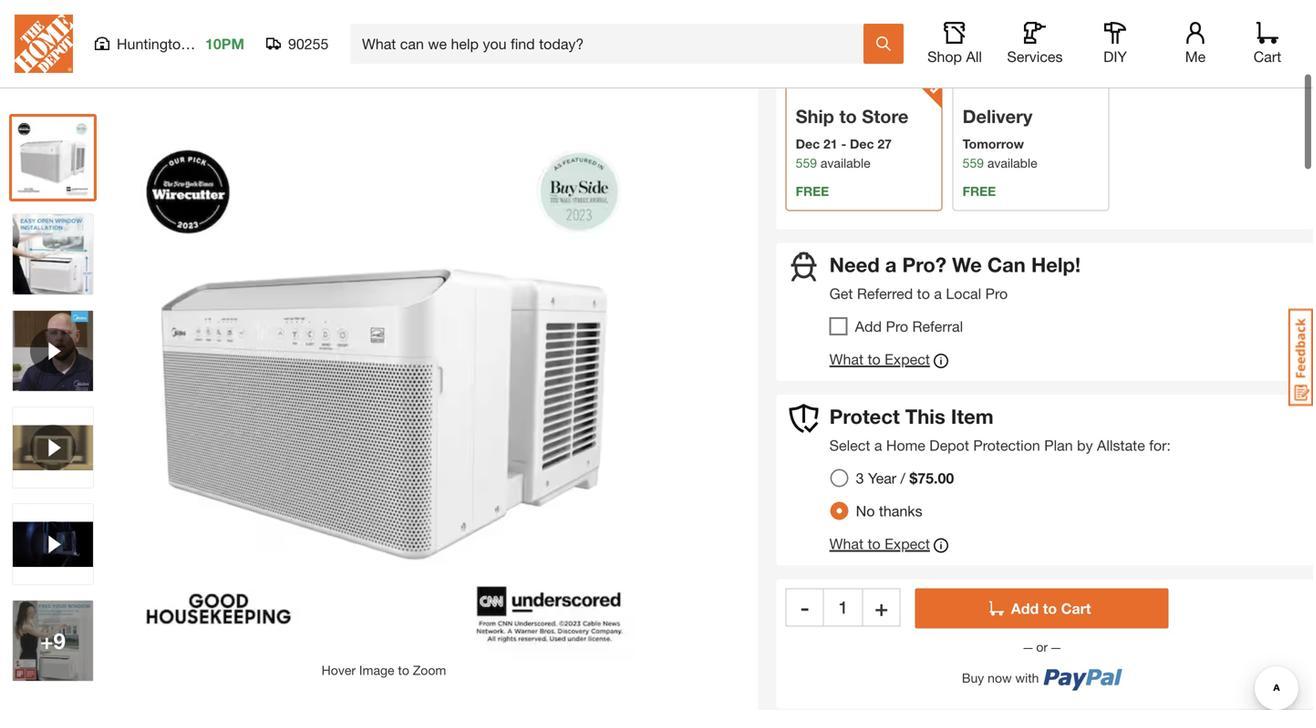 Task type: describe. For each thing, give the bounding box(es) containing it.
cools
[[455, 8, 511, 32]]

or
[[1033, 640, 1052, 655]]

sq.
[[555, 8, 586, 32]]

ship
[[796, 105, 835, 127]]

2 horizontal spatial a
[[935, 285, 942, 302]]

- inside 12,000 btu 115 -volts window air conditioner cools 550 sq. ft. with energy star and remote in white
[[162, 8, 170, 32]]

protect this item select a home depot protection plan by allstate for:
[[830, 404, 1171, 454]]

pro?
[[903, 253, 947, 277]]

to down no
[[868, 535, 881, 553]]

select
[[830, 437, 871, 454]]

shop all button
[[926, 22, 984, 66]]

protection
[[974, 437, 1041, 454]]

referred
[[857, 285, 913, 302]]

get
[[830, 285, 853, 302]]

21
[[824, 136, 838, 151]]

with inside 12,000 btu 115 -volts window air conditioner cools 550 sq. ft. with energy star and remote in white
[[9, 33, 50, 57]]

add pro referral
[[855, 318, 964, 335]]

volts
[[170, 8, 217, 32]]

add to cart button
[[916, 589, 1169, 629]]

expect for select
[[885, 535, 930, 553]]

white
[[347, 33, 402, 57]]

559 inside delivery tomorrow 559 available
[[963, 155, 984, 170]]

depot
[[930, 437, 970, 454]]

what for protect this item
[[830, 535, 864, 553]]

all
[[967, 48, 983, 65]]

1 vertical spatial park
[[910, 55, 936, 70]]

add to cart
[[1012, 600, 1092, 617]]

6305748366112 image
[[13, 408, 93, 488]]

90255 link
[[1028, 53, 1063, 72]]

- inside ship to store dec 21 - dec 27 559 available
[[842, 136, 847, 151]]

diy
[[1104, 48, 1128, 65]]

this
[[906, 404, 946, 429]]

referral
[[913, 318, 964, 335]]

cart inside button
[[1062, 600, 1092, 617]]

buy
[[962, 671, 985, 686]]

zoom
[[413, 663, 446, 678]]

0 vertical spatial a
[[886, 253, 897, 277]]

buy now with button
[[916, 657, 1169, 691]]

midea window air conditioners maw12v1qwt 64.0 image
[[13, 117, 93, 198]]

add for add to cart
[[1012, 600, 1039, 617]]

in
[[324, 33, 341, 57]]

midea window air conditioners maw12v1qwt e1.1 image
[[13, 214, 93, 294]]

remote
[[244, 33, 319, 57]]

delivering
[[953, 55, 1009, 70]]

now
[[988, 671, 1012, 686]]

need a pro? we can help! get referred to a local pro
[[830, 253, 1081, 302]]

tomorrow
[[963, 136, 1025, 151]]

27
[[878, 136, 892, 151]]

to inside ship to store dec 21 - dec 27 559 available
[[840, 105, 857, 127]]

90255 button
[[266, 35, 329, 53]]

10pm
[[205, 35, 244, 52]]

me button
[[1167, 22, 1225, 66]]

image
[[359, 663, 395, 678]]

+ for +
[[875, 595, 888, 621]]

expect for we
[[885, 351, 930, 368]]

thanks
[[879, 503, 923, 520]]

air
[[305, 8, 332, 32]]

- button
[[786, 589, 824, 627]]

what to expect for we
[[830, 351, 930, 368]]

+ for + 9
[[40, 628, 53, 654]]

services
[[1008, 48, 1063, 65]]

3 year / $75.00
[[856, 470, 955, 487]]

90255 inside delivering to 90255
[[1028, 55, 1063, 70]]

ft.
[[592, 8, 616, 32]]

need
[[830, 253, 880, 277]]

$75.00
[[910, 470, 955, 487]]

star
[[145, 33, 197, 57]]

- inside button
[[801, 595, 810, 621]]

cart link
[[1248, 22, 1288, 66]]

115
[[123, 8, 156, 32]]

+ 9
[[40, 628, 66, 654]]

6329279970112 image
[[13, 504, 93, 585]]

6305552498112 image
[[13, 311, 93, 391]]

559 inside ship to store dec 21 - dec 27 559 available
[[796, 155, 817, 170]]

hover image to zoom button
[[110, 114, 658, 680]]

home
[[887, 437, 926, 454]]

0 horizontal spatial huntington
[[117, 35, 189, 52]]

window
[[223, 8, 299, 32]]

local
[[946, 285, 982, 302]]

me
[[1186, 48, 1206, 65]]

midea window air conditioners maw12v1qwt 1d.2 image
[[13, 601, 93, 681]]

90255 inside button
[[288, 35, 329, 52]]

energy
[[55, 33, 139, 57]]

conditioner
[[337, 8, 450, 32]]

pickup at huntington park
[[786, 55, 936, 70]]



Task type: locate. For each thing, give the bounding box(es) containing it.
1 horizontal spatial a
[[886, 253, 897, 277]]

0 horizontal spatial 559
[[796, 155, 817, 170]]

store
[[862, 105, 909, 127]]

1 vertical spatial -
[[842, 136, 847, 151]]

0 vertical spatial expect
[[885, 351, 930, 368]]

delivering to 90255
[[953, 55, 1063, 70]]

huntington park
[[117, 35, 223, 52]]

delivery
[[963, 105, 1033, 127]]

1 horizontal spatial available
[[988, 155, 1038, 170]]

diy button
[[1087, 22, 1145, 66]]

hover image to zoom
[[322, 663, 446, 678]]

3
[[856, 470, 864, 487]]

1 vertical spatial what to expect button
[[830, 535, 949, 557]]

what to expect
[[830, 351, 930, 368], [830, 535, 930, 553]]

cart right me
[[1254, 48, 1282, 65]]

a up 'referred'
[[886, 253, 897, 277]]

1 what from the top
[[830, 351, 864, 368]]

0 vertical spatial with
[[9, 33, 50, 57]]

+
[[875, 595, 888, 621], [40, 628, 53, 654]]

protect
[[830, 404, 900, 429]]

what to expect button for we
[[830, 350, 949, 372]]

0 horizontal spatial +
[[40, 628, 53, 654]]

1 horizontal spatial huntington
[[843, 55, 907, 70]]

available inside delivery tomorrow 559 available
[[988, 155, 1038, 170]]

shop
[[928, 48, 963, 65]]

0 vertical spatial -
[[162, 8, 170, 32]]

pro down can
[[986, 285, 1008, 302]]

0 horizontal spatial -
[[162, 8, 170, 32]]

+ inside + button
[[875, 595, 888, 621]]

the home depot logo image
[[15, 15, 73, 73]]

no thanks
[[856, 503, 923, 520]]

what for need a pro? we can help!
[[830, 351, 864, 368]]

expect down add pro referral
[[885, 351, 930, 368]]

-
[[162, 8, 170, 32], [842, 136, 847, 151], [801, 595, 810, 621]]

to inside delivering to 90255
[[1013, 55, 1024, 70]]

- left + button on the right of the page
[[801, 595, 810, 621]]

0 horizontal spatial park
[[193, 35, 223, 52]]

1 vertical spatial a
[[935, 285, 942, 302]]

expect
[[885, 351, 930, 368], [885, 535, 930, 553]]

pro inside need a pro? we can help! get referred to a local pro
[[986, 285, 1008, 302]]

plan
[[1045, 437, 1074, 454]]

free for tomorrow
[[963, 184, 996, 199]]

available down tomorrow
[[988, 155, 1038, 170]]

1 horizontal spatial dec
[[850, 136, 874, 151]]

9
[[53, 628, 66, 654]]

1 vertical spatial cart
[[1062, 600, 1092, 617]]

0 vertical spatial what to expect
[[830, 351, 930, 368]]

add inside button
[[1012, 600, 1039, 617]]

add up or at the bottom
[[1012, 600, 1039, 617]]

to down pro?
[[917, 285, 930, 302]]

1 what to expect button from the top
[[830, 350, 949, 372]]

a inside protect this item select a home depot protection plan by allstate for:
[[875, 437, 883, 454]]

available inside ship to store dec 21 - dec 27 559 available
[[821, 155, 871, 170]]

what to expect button for select
[[830, 535, 949, 557]]

option group
[[824, 462, 969, 528]]

ship to store dec 21 - dec 27 559 available
[[796, 105, 909, 170]]

1 horizontal spatial 559
[[963, 155, 984, 170]]

what to expect down "no thanks"
[[830, 535, 930, 553]]

1 horizontal spatial -
[[801, 595, 810, 621]]

None field
[[824, 589, 863, 627]]

4.5 stars image
[[9, 65, 89, 79]]

1 free from the left
[[796, 184, 830, 199]]

1 horizontal spatial +
[[875, 595, 888, 621]]

1 dec from the left
[[796, 136, 820, 151]]

90255 down "air"
[[288, 35, 329, 52]]

1 vertical spatial add
[[1012, 600, 1039, 617]]

cart
[[1254, 48, 1282, 65], [1062, 600, 1092, 617]]

- right 21
[[842, 136, 847, 151]]

to left zoom
[[398, 663, 410, 678]]

what to expect button down add pro referral
[[830, 350, 949, 372]]

huntington park button
[[843, 55, 936, 70]]

90255
[[288, 35, 329, 52], [1028, 55, 1063, 70]]

free
[[796, 184, 830, 199], [963, 184, 996, 199]]

dec left 21
[[796, 136, 820, 151]]

for:
[[1150, 437, 1171, 454]]

1 vertical spatial huntington
[[843, 55, 907, 70]]

2 available from the left
[[988, 155, 1038, 170]]

add down 'referred'
[[855, 318, 882, 335]]

559 down tomorrow
[[963, 155, 984, 170]]

1 what to expect from the top
[[830, 351, 930, 368]]

available
[[821, 155, 871, 170], [988, 155, 1038, 170]]

12,000
[[9, 8, 71, 32]]

what
[[830, 351, 864, 368], [830, 535, 864, 553]]

to inside need a pro? we can help! get referred to a local pro
[[917, 285, 930, 302]]

0 horizontal spatial cart
[[1062, 600, 1092, 617]]

2 horizontal spatial -
[[842, 136, 847, 151]]

pickup
[[786, 55, 825, 70]]

with down 12,000
[[9, 33, 50, 57]]

1 horizontal spatial park
[[910, 55, 936, 70]]

0 vertical spatial 90255
[[288, 35, 329, 52]]

what up protect
[[830, 351, 864, 368]]

hover
[[322, 663, 356, 678]]

1 horizontal spatial with
[[1016, 671, 1040, 686]]

buy now with
[[962, 671, 1040, 686]]

to left 90255 link
[[1013, 55, 1024, 70]]

by
[[1078, 437, 1094, 454]]

12,000 btu 115 -volts window air conditioner cools 550 sq. ft. with energy star and remote in white
[[9, 8, 616, 57]]

0 horizontal spatial with
[[9, 33, 50, 57]]

at
[[829, 55, 840, 70]]

1 vertical spatial expect
[[885, 535, 930, 553]]

2 what to expect button from the top
[[830, 535, 949, 557]]

1 vertical spatial with
[[1016, 671, 1040, 686]]

park down volts
[[193, 35, 223, 52]]

0 horizontal spatial dec
[[796, 136, 820, 151]]

expect down thanks
[[885, 535, 930, 553]]

huntington right at
[[843, 55, 907, 70]]

available down 21
[[821, 155, 871, 170]]

2 what from the top
[[830, 535, 864, 553]]

to down add pro referral
[[868, 351, 881, 368]]

feedback link image
[[1289, 308, 1314, 407]]

services button
[[1006, 22, 1065, 66]]

0 vertical spatial park
[[193, 35, 223, 52]]

can
[[988, 253, 1026, 277]]

0 vertical spatial add
[[855, 318, 882, 335]]

1 vertical spatial what to expect
[[830, 535, 930, 553]]

1 vertical spatial what
[[830, 535, 864, 553]]

no
[[856, 503, 875, 520]]

0 vertical spatial cart
[[1254, 48, 1282, 65]]

1 horizontal spatial cart
[[1254, 48, 1282, 65]]

559 down the ship
[[796, 155, 817, 170]]

free down tomorrow
[[963, 184, 996, 199]]

pro down 'referred'
[[886, 318, 909, 335]]

with inside button
[[1016, 671, 1040, 686]]

delivery tomorrow 559 available
[[963, 105, 1038, 170]]

1 vertical spatial 90255
[[1028, 55, 1063, 70]]

to up or at the bottom
[[1043, 600, 1058, 617]]

dec left 27
[[850, 136, 874, 151]]

0 vertical spatial what
[[830, 351, 864, 368]]

help!
[[1032, 253, 1081, 277]]

1 available from the left
[[821, 155, 871, 170]]

year
[[869, 470, 897, 487]]

- up huntington park
[[162, 8, 170, 32]]

0 vertical spatial +
[[875, 595, 888, 621]]

0 horizontal spatial a
[[875, 437, 883, 454]]

what to expect button down "no thanks"
[[830, 535, 949, 557]]

option group containing 3 year /
[[824, 462, 969, 528]]

0 horizontal spatial 90255
[[288, 35, 329, 52]]

with
[[9, 33, 50, 57], [1016, 671, 1040, 686]]

btu
[[76, 8, 117, 32]]

2 vertical spatial a
[[875, 437, 883, 454]]

add for add pro referral
[[855, 318, 882, 335]]

2 what to expect from the top
[[830, 535, 930, 553]]

/
[[901, 470, 906, 487]]

0 vertical spatial huntington
[[117, 35, 189, 52]]

park
[[193, 35, 223, 52], [910, 55, 936, 70]]

what to expect button
[[830, 350, 949, 372], [830, 535, 949, 557]]

0 vertical spatial what to expect button
[[830, 350, 949, 372]]

2 free from the left
[[963, 184, 996, 199]]

what to expect down add pro referral
[[830, 351, 930, 368]]

free for to
[[796, 184, 830, 199]]

0 horizontal spatial add
[[855, 318, 882, 335]]

to right the ship
[[840, 105, 857, 127]]

559
[[796, 155, 817, 170], [963, 155, 984, 170]]

allstate
[[1098, 437, 1146, 454]]

2 vertical spatial -
[[801, 595, 810, 621]]

550
[[516, 8, 550, 32]]

add
[[855, 318, 882, 335], [1012, 600, 1039, 617]]

2 559 from the left
[[963, 155, 984, 170]]

1 horizontal spatial pro
[[986, 285, 1008, 302]]

0 horizontal spatial pro
[[886, 318, 909, 335]]

1 vertical spatial pro
[[886, 318, 909, 335]]

a left the 'local'
[[935, 285, 942, 302]]

2 dec from the left
[[850, 136, 874, 151]]

1 horizontal spatial add
[[1012, 600, 1039, 617]]

a left home
[[875, 437, 883, 454]]

What can we help you find today? search field
[[362, 25, 863, 63]]

1 vertical spatial +
[[40, 628, 53, 654]]

what to expect for select
[[830, 535, 930, 553]]

cart up 'buy now with' button
[[1062, 600, 1092, 617]]

we
[[953, 253, 982, 277]]

1 horizontal spatial 90255
[[1028, 55, 1063, 70]]

1 horizontal spatial free
[[963, 184, 996, 199]]

1 559 from the left
[[796, 155, 817, 170]]

park left all
[[910, 55, 936, 70]]

0 horizontal spatial free
[[796, 184, 830, 199]]

a
[[886, 253, 897, 277], [935, 285, 942, 302], [875, 437, 883, 454]]

0 vertical spatial pro
[[986, 285, 1008, 302]]

1 expect from the top
[[885, 351, 930, 368]]

item
[[951, 404, 994, 429]]

huntington down 115
[[117, 35, 189, 52]]

what down no
[[830, 535, 864, 553]]

0 horizontal spatial available
[[821, 155, 871, 170]]

and
[[202, 33, 238, 57]]

+ button
[[863, 589, 901, 627]]

with right now
[[1016, 671, 1040, 686]]

shop all
[[928, 48, 983, 65]]

2 expect from the top
[[885, 535, 930, 553]]

90255 right delivering
[[1028, 55, 1063, 70]]

free down 21
[[796, 184, 830, 199]]

to
[[1013, 55, 1024, 70], [840, 105, 857, 127], [917, 285, 930, 302], [868, 351, 881, 368], [868, 535, 881, 553], [1043, 600, 1058, 617], [398, 663, 410, 678]]



Task type: vqa. For each thing, say whether or not it's contained in the screenshot.
Add Pro Referral
yes



